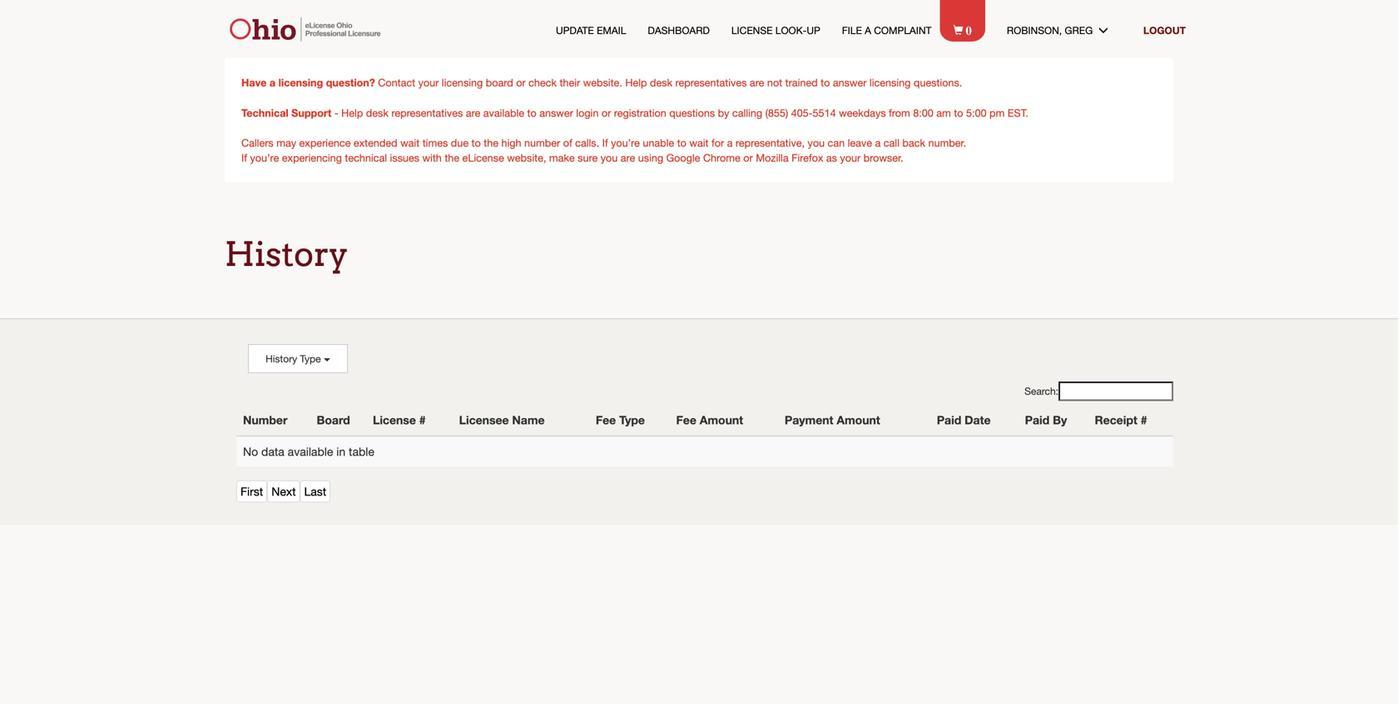 Task type: locate. For each thing, give the bounding box(es) containing it.
desk
[[650, 77, 673, 89], [366, 107, 389, 119]]

0 vertical spatial your
[[418, 77, 439, 89]]

representative,
[[736, 137, 805, 149]]

1 horizontal spatial #
[[1141, 413, 1147, 427]]

1 vertical spatial representatives
[[392, 107, 463, 119]]

paid left "by"
[[1025, 413, 1050, 427]]

1 wait from the left
[[400, 137, 420, 149]]

1 horizontal spatial amount
[[837, 413, 880, 427]]

fee for fee amount
[[676, 413, 697, 427]]

a right for
[[727, 137, 733, 149]]

# for receipt #
[[1141, 413, 1147, 427]]

0 vertical spatial available
[[483, 107, 524, 119]]

2 horizontal spatial are
[[750, 77, 764, 89]]

1 vertical spatial history
[[266, 353, 297, 365]]

representatives up by on the top right of page
[[675, 77, 747, 89]]

elicense ohio professional licensure image
[[224, 17, 390, 42]]

2 vertical spatial or
[[743, 152, 753, 164]]

1 vertical spatial your
[[840, 152, 861, 164]]

are left using
[[621, 152, 635, 164]]

licensing up support
[[278, 76, 323, 89]]

you're down callers
[[250, 152, 279, 164]]

1 paid from the left
[[937, 413, 962, 427]]

if down callers
[[241, 152, 247, 164]]

to inside have a licensing question? contact your licensing board or check their website. help desk representatives are not trained to answer licensing questions.
[[821, 77, 830, 89]]

license inside 'row'
[[373, 413, 416, 427]]

0 horizontal spatial paid
[[937, 413, 962, 427]]

grid
[[236, 406, 1174, 467]]

first link
[[236, 481, 267, 503]]

website,
[[507, 152, 546, 164]]

are up due
[[466, 107, 480, 119]]

representatives inside technical support - help desk representatives are available to answer login or registration questions by calling (855) 405-5514 weekdays from 8:00 am to 5:00 pm est.
[[392, 107, 463, 119]]

405-
[[791, 107, 813, 119]]

0 vertical spatial are
[[750, 77, 764, 89]]

license look-up
[[732, 24, 821, 36]]

1 vertical spatial or
[[602, 107, 611, 119]]

your
[[418, 77, 439, 89], [840, 152, 861, 164]]

or inside technical support - help desk representatives are available to answer login or registration questions by calling (855) 405-5514 weekdays from 8:00 am to 5:00 pm est.
[[602, 107, 611, 119]]

help up technical support - help desk representatives are available to answer login or registration questions by calling (855) 405-5514 weekdays from 8:00 am to 5:00 pm est.
[[625, 77, 647, 89]]

1 horizontal spatial help
[[625, 77, 647, 89]]

answer inside have a licensing question? contact your licensing board or check their website. help desk representatives are not trained to answer licensing questions.
[[833, 77, 867, 89]]

calls.
[[575, 137, 599, 149]]

logout
[[1144, 24, 1186, 36]]

available down "board" at left
[[483, 107, 524, 119]]

data
[[261, 445, 284, 459]]

answer inside technical support - help desk representatives are available to answer login or registration questions by calling (855) 405-5514 weekdays from 8:00 am to 5:00 pm est.
[[540, 107, 573, 119]]

1 horizontal spatial desk
[[650, 77, 673, 89]]

answer left login
[[540, 107, 573, 119]]

#
[[419, 413, 426, 427], [1141, 413, 1147, 427]]

sure
[[578, 152, 598, 164]]

have
[[241, 76, 267, 89]]

not
[[767, 77, 783, 89]]

1 vertical spatial answer
[[540, 107, 573, 119]]

you up "firefox"
[[808, 137, 825, 149]]

times
[[423, 137, 448, 149]]

1 horizontal spatial your
[[840, 152, 861, 164]]

you right sure
[[601, 152, 618, 164]]

1 horizontal spatial license
[[732, 24, 773, 36]]

2 # from the left
[[1141, 413, 1147, 427]]

1 # from the left
[[419, 413, 426, 427]]

row
[[236, 406, 1174, 436]]

1 amount from the left
[[700, 413, 743, 427]]

1 horizontal spatial or
[[602, 107, 611, 119]]

your down leave
[[840, 152, 861, 164]]

0 horizontal spatial wait
[[400, 137, 420, 149]]

0 horizontal spatial amount
[[700, 413, 743, 427]]

8:00
[[913, 107, 934, 119]]

high
[[501, 137, 521, 149]]

login
[[576, 107, 599, 119]]

type up board at the bottom
[[300, 353, 321, 365]]

website.
[[583, 77, 622, 89]]

history for history
[[225, 234, 349, 275]]

0 horizontal spatial or
[[516, 77, 526, 89]]

the down due
[[445, 152, 459, 164]]

1 horizontal spatial representatives
[[675, 77, 747, 89]]

0 horizontal spatial license
[[373, 413, 416, 427]]

name
[[512, 413, 545, 427]]

0 horizontal spatial help
[[341, 107, 363, 119]]

0 horizontal spatial answer
[[540, 107, 573, 119]]

complaint
[[874, 24, 932, 36]]

or right login
[[602, 107, 611, 119]]

are left not
[[750, 77, 764, 89]]

table
[[349, 445, 374, 459]]

licensing
[[278, 76, 323, 89], [442, 77, 483, 89], [870, 77, 911, 89]]

0 vertical spatial history
[[225, 234, 349, 275]]

type inside 'row'
[[619, 413, 645, 427]]

help
[[625, 77, 647, 89], [341, 107, 363, 119]]

robinson, greg
[[1007, 24, 1099, 36]]

licensing left "board" at left
[[442, 77, 483, 89]]

0 horizontal spatial type
[[300, 353, 321, 365]]

the up elicense
[[484, 137, 499, 149]]

1 horizontal spatial the
[[484, 137, 499, 149]]

0 horizontal spatial the
[[445, 152, 459, 164]]

license up table
[[373, 413, 416, 427]]

1 vertical spatial desk
[[366, 107, 389, 119]]

registration
[[614, 107, 667, 119]]

next
[[272, 485, 296, 499]]

0 horizontal spatial fee
[[596, 413, 616, 427]]

None search field
[[1059, 382, 1174, 401]]

2 fee from the left
[[676, 413, 697, 427]]

your inside callers may experience extended wait times due to the high number of calls. if you're unable to wait for a representative, you can leave a call back number. if you're experiencing technical issues with the elicense website, make sure you are using google chrome or mozilla firefox as your browser.
[[840, 152, 861, 164]]

no
[[243, 445, 258, 459]]

can
[[828, 137, 845, 149]]

chrome
[[703, 152, 741, 164]]

1 horizontal spatial are
[[621, 152, 635, 164]]

you're
[[611, 137, 640, 149], [250, 152, 279, 164]]

0 vertical spatial desk
[[650, 77, 673, 89]]

0 horizontal spatial desk
[[366, 107, 389, 119]]

a
[[865, 24, 871, 36], [270, 76, 276, 89], [727, 137, 733, 149], [875, 137, 881, 149]]

support
[[291, 107, 331, 119]]

wait
[[400, 137, 420, 149], [690, 137, 709, 149]]

board: activate to sort column ascending element
[[310, 406, 366, 436]]

1 fee from the left
[[596, 413, 616, 427]]

# left licensee
[[419, 413, 426, 427]]

you're up using
[[611, 137, 640, 149]]

to up number
[[527, 107, 537, 119]]

0 horizontal spatial you're
[[250, 152, 279, 164]]

1 vertical spatial are
[[466, 107, 480, 119]]

to up 'google'
[[677, 137, 687, 149]]

1 horizontal spatial fee
[[676, 413, 697, 427]]

1 vertical spatial you
[[601, 152, 618, 164]]

2 amount from the left
[[837, 413, 880, 427]]

paid inside 'element'
[[937, 413, 962, 427]]

technical support - help desk representatives are available to answer login or registration questions by calling (855) 405-5514 weekdays from 8:00 am to 5:00 pm est.
[[241, 107, 1029, 119]]

or
[[516, 77, 526, 89], [602, 107, 611, 119], [743, 152, 753, 164]]

1 vertical spatial you're
[[250, 152, 279, 164]]

fee type
[[596, 413, 645, 427]]

extended
[[354, 137, 398, 149]]

make
[[549, 152, 575, 164]]

license
[[732, 24, 773, 36], [373, 413, 416, 427]]

paid for paid by
[[1025, 413, 1050, 427]]

-
[[334, 107, 338, 119]]

licensing up the "from"
[[870, 77, 911, 89]]

license for license #
[[373, 413, 416, 427]]

2 paid from the left
[[1025, 413, 1050, 427]]

representatives up times
[[392, 107, 463, 119]]

1 vertical spatial type
[[619, 413, 645, 427]]

0 vertical spatial you're
[[611, 137, 640, 149]]

receipt
[[1095, 413, 1138, 427]]

to right trained
[[821, 77, 830, 89]]

desk up registration
[[650, 77, 673, 89]]

0 vertical spatial help
[[625, 77, 647, 89]]

answer up weekdays
[[833, 77, 867, 89]]

dashboard
[[648, 24, 710, 36]]

1 horizontal spatial licensing
[[442, 77, 483, 89]]

you
[[808, 137, 825, 149], [601, 152, 618, 164]]

are inside have a licensing question? contact your licensing board or check their website. help desk representatives are not trained to answer licensing questions.
[[750, 77, 764, 89]]

a left call
[[875, 137, 881, 149]]

representatives
[[675, 77, 747, 89], [392, 107, 463, 119]]

their
[[560, 77, 580, 89]]

help right the -
[[341, 107, 363, 119]]

2 horizontal spatial or
[[743, 152, 753, 164]]

type inside dropdown button
[[300, 353, 321, 365]]

payment
[[785, 413, 834, 427]]

# right receipt
[[1141, 413, 1147, 427]]

update email link
[[556, 23, 626, 37]]

or left the mozilla
[[743, 152, 753, 164]]

license for license look-up
[[732, 24, 773, 36]]

amount
[[700, 413, 743, 427], [837, 413, 880, 427]]

your right 'contact'
[[418, 77, 439, 89]]

1 horizontal spatial answer
[[833, 77, 867, 89]]

available
[[483, 107, 524, 119], [288, 445, 333, 459]]

0 horizontal spatial representatives
[[392, 107, 463, 119]]

0 vertical spatial license
[[732, 24, 773, 36]]

1 vertical spatial if
[[241, 152, 247, 164]]

paid left date
[[937, 413, 962, 427]]

available left in
[[288, 445, 333, 459]]

1 horizontal spatial available
[[483, 107, 524, 119]]

1 vertical spatial help
[[341, 107, 363, 119]]

desk up extended
[[366, 107, 389, 119]]

1 horizontal spatial you're
[[611, 137, 640, 149]]

0 vertical spatial the
[[484, 137, 499, 149]]

robinson,
[[1007, 24, 1062, 36]]

have a licensing question? contact your licensing board or check their website. help desk representatives are not trained to answer licensing questions.
[[241, 76, 962, 89]]

0 horizontal spatial if
[[241, 152, 247, 164]]

unable
[[643, 137, 674, 149]]

fee for fee type
[[596, 413, 616, 427]]

are inside technical support - help desk representatives are available to answer login or registration questions by calling (855) 405-5514 weekdays from 8:00 am to 5:00 pm est.
[[466, 107, 480, 119]]

2 horizontal spatial licensing
[[870, 77, 911, 89]]

may
[[277, 137, 296, 149]]

1 vertical spatial license
[[373, 413, 416, 427]]

2 vertical spatial are
[[621, 152, 635, 164]]

1 horizontal spatial you
[[808, 137, 825, 149]]

type left "fee amount" on the bottom
[[619, 413, 645, 427]]

by
[[718, 107, 729, 119]]

0 horizontal spatial #
[[419, 413, 426, 427]]

robinson, greg link
[[1007, 23, 1122, 37]]

1 horizontal spatial wait
[[690, 137, 709, 149]]

0 vertical spatial or
[[516, 77, 526, 89]]

or inside have a licensing question? contact your licensing board or check their website. help desk representatives are not trained to answer licensing questions.
[[516, 77, 526, 89]]

0 vertical spatial representatives
[[675, 77, 747, 89]]

wait left for
[[690, 137, 709, 149]]

1 horizontal spatial type
[[619, 413, 645, 427]]

1 vertical spatial available
[[288, 445, 333, 459]]

last
[[304, 485, 326, 499]]

call
[[884, 137, 900, 149]]

from
[[889, 107, 910, 119]]

or right "board" at left
[[516, 77, 526, 89]]

1 horizontal spatial paid
[[1025, 413, 1050, 427]]

0 horizontal spatial are
[[466, 107, 480, 119]]

if right calls.
[[602, 137, 608, 149]]

history inside dropdown button
[[266, 353, 297, 365]]

paid
[[937, 413, 962, 427], [1025, 413, 1050, 427]]

1 horizontal spatial if
[[602, 137, 608, 149]]

license left look-
[[732, 24, 773, 36]]

paid by
[[1025, 413, 1067, 427]]

callers
[[241, 137, 274, 149]]

0 horizontal spatial available
[[288, 445, 333, 459]]

the
[[484, 137, 499, 149], [445, 152, 459, 164]]

0 vertical spatial type
[[300, 353, 321, 365]]

fee right "fee type: activate to sort column ascending" element
[[676, 413, 697, 427]]

payment amount: activate to sort column ascending element
[[778, 406, 930, 436]]

0 horizontal spatial your
[[418, 77, 439, 89]]

# for license #
[[419, 413, 426, 427]]

0 vertical spatial answer
[[833, 77, 867, 89]]

representatives inside have a licensing question? contact your licensing board or check their website. help desk representatives are not trained to answer licensing questions.
[[675, 77, 747, 89]]

wait up issues
[[400, 137, 420, 149]]

weekdays
[[839, 107, 886, 119]]

2 wait from the left
[[690, 137, 709, 149]]

fee right name
[[596, 413, 616, 427]]



Task type: describe. For each thing, give the bounding box(es) containing it.
board
[[486, 77, 513, 89]]

board
[[317, 413, 350, 427]]

type for history type
[[300, 353, 321, 365]]

check
[[529, 77, 557, 89]]

available inside technical support - help desk representatives are available to answer login or registration questions by calling (855) 405-5514 weekdays from 8:00 am to 5:00 pm est.
[[483, 107, 524, 119]]

amount for payment amount
[[837, 413, 880, 427]]

to right due
[[472, 137, 481, 149]]

technical
[[241, 107, 289, 119]]

paid by: activate to sort column ascending element
[[1019, 406, 1088, 436]]

elicense
[[462, 152, 504, 164]]

grid containing number
[[236, 406, 1174, 467]]

paid for paid date
[[937, 413, 962, 427]]

your inside have a licensing question? contact your licensing board or check their website. help desk representatives are not trained to answer licensing questions.
[[418, 77, 439, 89]]

fee amount: activate to sort column ascending element
[[670, 406, 778, 436]]

type for fee type
[[619, 413, 645, 427]]

are inside callers may experience extended wait times due to the high number of calls. if you're unable to wait for a representative, you can leave a call back number. if you're experiencing technical issues with the elicense website, make sure you are using google chrome or mozilla firefox as your browser.
[[621, 152, 635, 164]]

pm
[[990, 107, 1005, 119]]

question?
[[326, 76, 375, 89]]

desk inside have a licensing question? contact your licensing board or check their website. help desk representatives are not trained to answer licensing questions.
[[650, 77, 673, 89]]

greg
[[1065, 24, 1093, 36]]

file a complaint link
[[842, 23, 932, 37]]

number: activate to sort column descending element
[[236, 406, 310, 436]]

history for history type
[[266, 353, 297, 365]]

a right have in the top of the page
[[270, 76, 276, 89]]

with
[[422, 152, 442, 164]]

update email
[[556, 24, 626, 36]]

amount for fee amount
[[700, 413, 743, 427]]

est.
[[1008, 107, 1029, 119]]

0
[[966, 22, 972, 36]]

receipt #
[[1095, 413, 1147, 427]]

license #: activate to sort column ascending element
[[366, 406, 453, 436]]

trained
[[785, 77, 818, 89]]

calling
[[732, 107, 762, 119]]

contact
[[378, 77, 415, 89]]

5:00
[[966, 107, 987, 119]]

dashboard link
[[648, 23, 710, 37]]

in
[[336, 445, 346, 459]]

desk inside technical support - help desk representatives are available to answer login or registration questions by calling (855) 405-5514 weekdays from 8:00 am to 5:00 pm est.
[[366, 107, 389, 119]]

0 vertical spatial if
[[602, 137, 608, 149]]

questions.
[[914, 77, 962, 89]]

date
[[965, 413, 991, 427]]

help inside have a licensing question? contact your licensing board or check their website. help desk representatives are not trained to answer licensing questions.
[[625, 77, 647, 89]]

no data available in table
[[243, 445, 374, 459]]

first
[[241, 485, 263, 499]]

for
[[712, 137, 724, 149]]

as
[[826, 152, 837, 164]]

of
[[563, 137, 572, 149]]

next link
[[267, 481, 300, 503]]

licensee name: activate to sort column ascending element
[[453, 406, 589, 436]]

file a complaint
[[842, 24, 932, 36]]

history type button
[[248, 345, 348, 374]]

leave
[[848, 137, 872, 149]]

0 vertical spatial you
[[808, 137, 825, 149]]

search:
[[1025, 386, 1059, 398]]

number
[[524, 137, 560, 149]]

issues
[[390, 152, 419, 164]]

1 vertical spatial the
[[445, 152, 459, 164]]

back
[[903, 137, 926, 149]]

receipt #: activate to sort column ascending element
[[1088, 406, 1174, 436]]

0 horizontal spatial you
[[601, 152, 618, 164]]

0 link
[[953, 22, 985, 37]]

(855)
[[765, 107, 788, 119]]

firefox
[[792, 152, 823, 164]]

or inside callers may experience extended wait times due to the high number of calls. if you're unable to wait for a representative, you can leave a call back number. if you're experiencing technical issues with the elicense website, make sure you are using google chrome or mozilla firefox as your browser.
[[743, 152, 753, 164]]

due
[[451, 137, 469, 149]]

am
[[937, 107, 951, 119]]

questions
[[669, 107, 715, 119]]

callers may experience extended wait times due to the high number of calls. if you're unable to wait for a representative, you can leave a call back number. if you're experiencing technical issues with the elicense website, make sure you are using google chrome or mozilla firefox as your browser.
[[241, 137, 966, 164]]

using
[[638, 152, 663, 164]]

first next last
[[241, 485, 326, 499]]

menu down image
[[1099, 25, 1122, 35]]

number
[[243, 413, 287, 427]]

experiencing
[[282, 152, 342, 164]]

technical
[[345, 152, 387, 164]]

help inside technical support - help desk representatives are available to answer login or registration questions by calling (855) 405-5514 weekdays from 8:00 am to 5:00 pm est.
[[341, 107, 363, 119]]

to right am
[[954, 107, 963, 119]]

look-
[[776, 24, 807, 36]]

paid date: activate to sort column ascending element
[[930, 406, 1019, 436]]

last link
[[300, 481, 331, 503]]

up
[[807, 24, 821, 36]]

license #
[[373, 413, 426, 427]]

license look-up link
[[732, 23, 821, 37]]

payment amount
[[785, 413, 880, 427]]

experience
[[299, 137, 351, 149]]

logout link
[[1144, 24, 1186, 36]]

5514
[[813, 107, 836, 119]]

fee type: activate to sort column ascending element
[[589, 406, 670, 436]]

fee amount
[[676, 413, 743, 427]]

file
[[842, 24, 862, 36]]

a right file
[[865, 24, 871, 36]]

history type
[[266, 353, 324, 365]]

number.
[[928, 137, 966, 149]]

0 horizontal spatial licensing
[[278, 76, 323, 89]]

paid date
[[937, 413, 991, 427]]

email
[[597, 24, 626, 36]]

update
[[556, 24, 594, 36]]

row containing number
[[236, 406, 1174, 436]]

mozilla
[[756, 152, 789, 164]]



Task type: vqa. For each thing, say whether or not it's contained in the screenshot.
note
no



